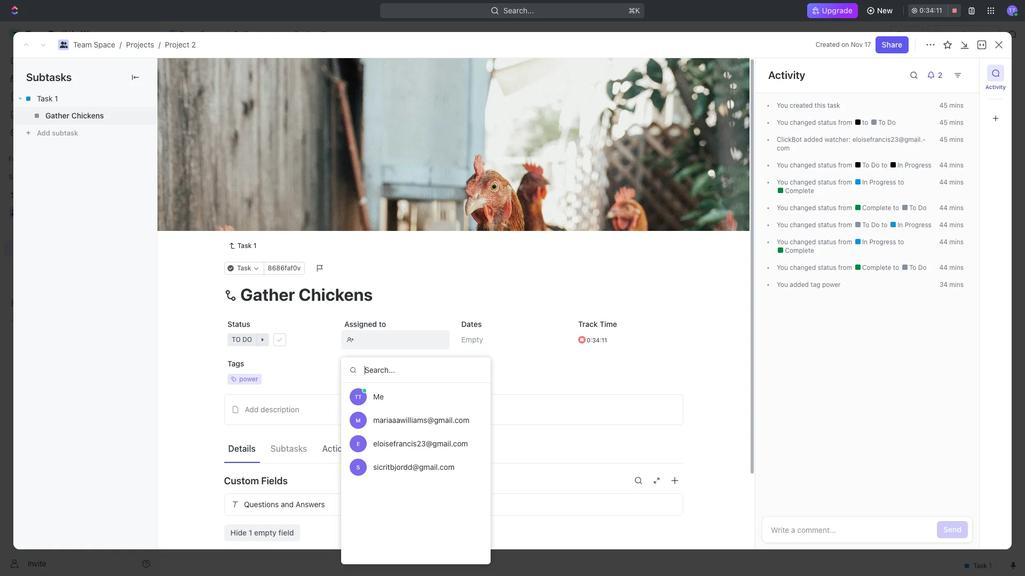 Task type: vqa. For each thing, say whether or not it's contained in the screenshot.
/
yes



Task type: describe. For each thing, give the bounding box(es) containing it.
3 mins from the top
[[950, 136, 964, 144]]

on
[[842, 41, 850, 49]]

gather chickens
[[45, 111, 104, 120]]

subtasks inside button
[[271, 444, 307, 454]]

upgrade
[[822, 6, 853, 15]]

3 you from the top
[[777, 161, 788, 169]]

table link
[[322, 96, 343, 111]]

team for team space
[[179, 29, 198, 38]]

team for team space / projects / project 2
[[73, 40, 92, 49]]

share button right 17
[[876, 36, 909, 53]]

sidebar navigation
[[0, 21, 160, 577]]

eloisefrancis23@gmail.
[[853, 136, 926, 144]]

8 mins from the top
[[950, 238, 964, 246]]

favorites button
[[4, 153, 41, 166]]

2 status from the top
[[818, 161, 837, 169]]

home link
[[4, 52, 155, 69]]

eloisefrancis23@gmail. com
[[777, 136, 926, 152]]

45 mins for added watcher:
[[940, 136, 964, 144]]

3 status from the top
[[818, 178, 837, 186]]

17
[[865, 41, 872, 49]]

6 44 from the top
[[940, 264, 948, 272]]

6 you from the top
[[777, 221, 788, 229]]

4 changed from the top
[[790, 204, 816, 212]]

hide for hide 1 empty field
[[231, 529, 247, 538]]

34
[[940, 281, 948, 289]]

2 horizontal spatial task 1
[[238, 242, 257, 250]]

add task for rightmost 'add task' button
[[948, 68, 981, 77]]

created
[[790, 101, 813, 110]]

gantt link
[[361, 96, 382, 111]]

custom fields
[[224, 476, 288, 487]]

8 you from the top
[[777, 264, 788, 272]]

action items button
[[318, 439, 376, 459]]

1 horizontal spatial projects link
[[231, 28, 275, 41]]

task 2
[[215, 204, 238, 213]]

this
[[815, 101, 826, 110]]

gather chickens link
[[13, 107, 157, 124]]

field
[[279, 529, 294, 538]]

45 for added watcher:
[[940, 136, 948, 144]]

new
[[878, 6, 893, 15]]

invite
[[28, 560, 46, 569]]

details
[[228, 444, 256, 454]]

1 vertical spatial add task
[[287, 151, 315, 159]]

0:34:12 button
[[909, 4, 962, 17]]

add up customize
[[948, 68, 963, 77]]

watcher:
[[825, 136, 851, 144]]

1 mins from the top
[[950, 101, 964, 110]]

assigned to
[[344, 320, 386, 329]]

4 44 from the top
[[940, 221, 948, 229]]

add down task 2
[[215, 223, 229, 232]]

10 mins from the top
[[950, 281, 964, 289]]

add description
[[245, 405, 299, 415]]

mariaaawilliams@gmail.com
[[373, 416, 470, 425]]

board link
[[197, 96, 220, 111]]

1 vertical spatial add task button
[[274, 149, 320, 161]]

assignees button
[[432, 123, 482, 136]]

s
[[357, 465, 360, 471]]

1 inside custom fields element
[[249, 529, 252, 538]]

time
[[600, 320, 617, 329]]

project inside "link"
[[295, 29, 320, 38]]

3 from from the top
[[839, 178, 853, 186]]

1 horizontal spatial task 1
[[215, 186, 237, 195]]

9 you from the top
[[777, 281, 788, 289]]

2 from from the top
[[839, 161, 853, 169]]

user group image inside sidebar navigation
[[11, 209, 19, 216]]

Search tasks... text field
[[893, 121, 999, 137]]

list link
[[238, 96, 253, 111]]

eloisefrancis23@gmail.com
[[373, 440, 468, 449]]

spaces
[[9, 173, 31, 181]]

empty
[[254, 529, 277, 538]]

0 vertical spatial added
[[804, 136, 823, 144]]

favorites
[[9, 155, 37, 163]]

me
[[373, 393, 384, 402]]

0 horizontal spatial subtasks
[[26, 71, 72, 83]]

send
[[944, 526, 962, 535]]

1 from from the top
[[839, 119, 853, 127]]

add inside button
[[245, 405, 259, 415]]

items
[[350, 444, 372, 454]]

3 44 from the top
[[940, 204, 948, 212]]

new button
[[863, 2, 900, 19]]

activity inside task sidebar navigation tab list
[[986, 84, 1007, 90]]

0:34:12
[[920, 6, 944, 14]]

team space / projects / project 2
[[73, 40, 196, 49]]

dates
[[461, 320, 482, 329]]

action
[[322, 444, 348, 454]]

7 status from the top
[[818, 264, 837, 272]]

7 from from the top
[[839, 264, 853, 272]]

0 horizontal spatial project 2 link
[[165, 40, 196, 49]]

7 changed status from from the top
[[788, 264, 854, 272]]

5 44 mins from the top
[[940, 238, 964, 246]]

dashboards
[[26, 110, 67, 119]]

chickens
[[71, 111, 104, 120]]

questions and answers
[[244, 501, 325, 510]]

inbox link
[[4, 70, 155, 87]]

com
[[777, 136, 926, 152]]

e
[[357, 441, 360, 448]]

4 changed status from from the top
[[788, 204, 854, 212]]

table
[[324, 99, 343, 108]]

you created this task
[[777, 101, 841, 110]]

activity inside task sidebar content section
[[769, 69, 806, 81]]

customize button
[[921, 96, 975, 111]]

assigned
[[344, 320, 377, 329]]

and
[[281, 501, 294, 510]]

assignees
[[445, 125, 477, 133]]

2 changed from the top
[[790, 161, 816, 169]]

2 44 from the top
[[940, 178, 948, 186]]

0 horizontal spatial team space link
[[73, 40, 115, 49]]

nov
[[851, 41, 863, 49]]

send button
[[938, 522, 968, 539]]

1 44 from the top
[[940, 161, 948, 169]]

4 from from the top
[[839, 204, 853, 212]]

2 vertical spatial project
[[185, 64, 233, 81]]

board
[[199, 99, 220, 108]]

add task for the bottommost 'add task' button
[[215, 223, 247, 232]]

gantt
[[363, 99, 382, 108]]

power
[[823, 281, 841, 289]]

tree inside sidebar navigation
[[4, 186, 155, 330]]

add description button
[[228, 402, 680, 419]]



Task type: locate. For each thing, give the bounding box(es) containing it.
task 1 down task 2
[[238, 242, 257, 250]]

project
[[295, 29, 320, 38], [165, 40, 189, 49], [185, 64, 233, 81]]

0 vertical spatial activity
[[769, 69, 806, 81]]

created
[[816, 41, 840, 49]]

0 vertical spatial 45 mins
[[940, 101, 964, 110]]

added left tag
[[790, 281, 809, 289]]

1 horizontal spatial projects
[[244, 29, 272, 38]]

to do
[[877, 119, 896, 127], [861, 161, 882, 169], [908, 204, 927, 212], [861, 221, 882, 229], [908, 264, 927, 272]]

share
[[897, 29, 917, 38], [882, 40, 903, 49]]

space right user group image
[[200, 29, 222, 38]]

complete
[[784, 187, 815, 195], [861, 204, 894, 212], [784, 247, 815, 255], [861, 264, 894, 272]]

projects
[[244, 29, 272, 38], [126, 40, 154, 49]]

0 vertical spatial user group image
[[60, 42, 68, 48]]

task 1 link up "chickens"
[[13, 90, 157, 107]]

2 vertical spatial 45
[[940, 136, 948, 144]]

0 vertical spatial subtasks
[[26, 71, 72, 83]]

1 horizontal spatial project 2 link
[[281, 28, 329, 41]]

action items
[[322, 444, 372, 454]]

team right user group image
[[179, 29, 198, 38]]

status
[[227, 320, 250, 329]]

45
[[940, 101, 948, 110], [940, 119, 948, 127], [940, 136, 948, 144]]

1 vertical spatial 1 button
[[240, 204, 255, 214]]

3 changed status from from the top
[[788, 178, 854, 186]]

5 changed from the top
[[790, 221, 816, 229]]

0 horizontal spatial add task button
[[210, 221, 251, 234]]

0 vertical spatial task 1
[[37, 94, 58, 103]]

0 horizontal spatial space
[[94, 40, 115, 49]]

customize
[[935, 99, 972, 108]]

1 button
[[239, 185, 254, 196], [240, 204, 255, 214]]

add down calendar link
[[287, 151, 299, 159]]

1 45 from the top
[[940, 101, 948, 110]]

1 vertical spatial 45 mins
[[940, 119, 964, 127]]

2 vertical spatial add task
[[215, 223, 247, 232]]

1 horizontal spatial task 1 link
[[224, 240, 261, 253]]

0 vertical spatial team
[[179, 29, 198, 38]]

5 from from the top
[[839, 221, 853, 229]]

questions
[[244, 501, 279, 510]]

clickbot
[[777, 136, 802, 144]]

share button down "new"
[[891, 26, 924, 43]]

4 you from the top
[[777, 178, 788, 186]]

custom fields element
[[224, 494, 683, 542]]

add task up customize
[[948, 68, 981, 77]]

1 vertical spatial task 1
[[215, 186, 237, 195]]

custom fields button
[[224, 468, 683, 494]]

⌘k
[[629, 6, 641, 15]]

1 vertical spatial user group image
[[11, 209, 19, 216]]

1 horizontal spatial team space link
[[166, 28, 224, 41]]

0 horizontal spatial projects link
[[126, 40, 154, 49]]

tree
[[4, 186, 155, 330]]

hide for hide
[[554, 125, 569, 133]]

2 horizontal spatial add task
[[948, 68, 981, 77]]

2 44 mins from the top
[[940, 178, 964, 186]]

automations button
[[929, 26, 984, 42]]

0 vertical spatial project 2
[[295, 29, 326, 38]]

5 you from the top
[[777, 204, 788, 212]]

add task down calendar
[[287, 151, 315, 159]]

2 you from the top
[[777, 119, 788, 127]]

task 1 link down task 2
[[224, 240, 261, 253]]

0 horizontal spatial projects
[[126, 40, 154, 49]]

1 changed status from from the top
[[788, 119, 854, 127]]

subtasks down home
[[26, 71, 72, 83]]

added right clickbot
[[804, 136, 823, 144]]

0 horizontal spatial activity
[[769, 69, 806, 81]]

0 vertical spatial hide
[[554, 125, 569, 133]]

0 vertical spatial share
[[897, 29, 917, 38]]

6 44 mins from the top
[[940, 264, 964, 272]]

3 44 mins from the top
[[940, 204, 964, 212]]

in progress
[[198, 151, 241, 159], [896, 161, 932, 169], [861, 178, 898, 186], [896, 221, 932, 229], [861, 238, 898, 246]]

hide inside custom fields element
[[231, 529, 247, 538]]

4 44 mins from the top
[[940, 221, 964, 229]]

2 horizontal spatial add task button
[[942, 65, 987, 82]]

add task button up customize
[[942, 65, 987, 82]]

user group image down spaces
[[11, 209, 19, 216]]

project 2 inside "link"
[[295, 29, 326, 38]]

space
[[200, 29, 222, 38], [94, 40, 115, 49]]

3 45 mins from the top
[[940, 136, 964, 144]]

5 changed status from from the top
[[788, 221, 854, 229]]

docs
[[26, 92, 43, 101]]

space up home link
[[94, 40, 115, 49]]

1 vertical spatial share
[[882, 40, 903, 49]]

0 horizontal spatial task 1
[[37, 94, 58, 103]]

0 vertical spatial projects
[[244, 29, 272, 38]]

8686faf0v
[[268, 264, 301, 272]]

share button
[[891, 26, 924, 43], [876, 36, 909, 53]]

home
[[26, 56, 46, 65]]

6 from from the top
[[839, 238, 853, 246]]

1 vertical spatial hide
[[231, 529, 247, 538]]

team space
[[179, 29, 222, 38]]

0 horizontal spatial hide
[[231, 529, 247, 538]]

dashboards link
[[4, 106, 155, 123]]

task 1 up 'dashboards'
[[37, 94, 58, 103]]

answers
[[296, 501, 325, 510]]

0 vertical spatial add task
[[948, 68, 981, 77]]

hide inside button
[[554, 125, 569, 133]]

you added tag power
[[777, 281, 841, 289]]

add task button down task 2
[[210, 221, 251, 234]]

team up home link
[[73, 40, 92, 49]]

fields
[[261, 476, 288, 487]]

add left description
[[245, 405, 259, 415]]

docs link
[[4, 88, 155, 105]]

user group image up home link
[[60, 42, 68, 48]]

2 45 mins from the top
[[940, 119, 964, 127]]

1 horizontal spatial subtasks
[[271, 444, 307, 454]]

subtasks button
[[266, 439, 312, 459]]

45 for changed status from
[[940, 119, 948, 127]]

changed status from
[[788, 119, 854, 127], [788, 161, 854, 169], [788, 178, 854, 186], [788, 204, 854, 212], [788, 221, 854, 229], [788, 238, 854, 246], [788, 264, 854, 272]]

share right 17
[[882, 40, 903, 49]]

tag
[[811, 281, 821, 289]]

3 45 from the top
[[940, 136, 948, 144]]

0 vertical spatial 1 button
[[239, 185, 254, 196]]

45 mins for changed status from
[[940, 119, 964, 127]]

6 mins from the top
[[950, 204, 964, 212]]

1 status from the top
[[818, 119, 837, 127]]

team space link
[[166, 28, 224, 41], [73, 40, 115, 49]]

1 horizontal spatial add task button
[[274, 149, 320, 161]]

task sidebar navigation tab list
[[985, 65, 1008, 127]]

changed
[[790, 119, 816, 127], [790, 161, 816, 169], [790, 178, 816, 186], [790, 204, 816, 212], [790, 221, 816, 229], [790, 238, 816, 246], [790, 264, 816, 272]]

0 vertical spatial 45
[[940, 101, 948, 110]]

1 horizontal spatial space
[[200, 29, 222, 38]]

task
[[965, 68, 981, 77], [37, 94, 53, 103], [301, 151, 315, 159], [215, 186, 232, 195], [215, 204, 232, 213], [231, 223, 247, 232], [238, 242, 252, 250]]

automations
[[934, 29, 979, 38]]

7 changed from the top
[[790, 264, 816, 272]]

upgrade link
[[807, 3, 858, 18]]

0 vertical spatial space
[[200, 29, 222, 38]]

1 44 mins from the top
[[940, 161, 964, 169]]

1 45 mins from the top
[[940, 101, 964, 110]]

track
[[578, 320, 598, 329]]

3 changed from the top
[[790, 178, 816, 186]]

user group image
[[60, 42, 68, 48], [11, 209, 19, 216]]

2 vertical spatial task 1
[[238, 242, 257, 250]]

1
[[55, 94, 58, 103], [233, 186, 237, 195], [249, 186, 252, 194], [250, 205, 253, 213], [254, 242, 257, 250], [249, 529, 252, 538]]

1 vertical spatial 45
[[940, 119, 948, 127]]

list
[[240, 99, 253, 108]]

0 horizontal spatial project 2
[[185, 64, 249, 81]]

6 changed status from from the top
[[788, 238, 854, 246]]

m
[[356, 418, 361, 424]]

details button
[[224, 439, 260, 459]]

calendar link
[[270, 96, 304, 111]]

9 mins from the top
[[950, 264, 964, 272]]

1 vertical spatial task 1 link
[[224, 240, 261, 253]]

7 you from the top
[[777, 238, 788, 246]]

4 status from the top
[[818, 204, 837, 212]]

2 vertical spatial 45 mins
[[940, 136, 964, 144]]

inbox
[[26, 74, 44, 83]]

45 mins down customize
[[940, 119, 964, 127]]

sicritbjordd@gmail.com
[[373, 463, 455, 472]]

1 vertical spatial subtasks
[[271, 444, 307, 454]]

add
[[948, 68, 963, 77], [287, 151, 299, 159], [215, 223, 229, 232], [245, 405, 259, 415]]

2 inside "link"
[[322, 29, 326, 38]]

search...
[[504, 6, 534, 15]]

add task button down calendar link
[[274, 149, 320, 161]]

hide 1 empty field
[[231, 529, 294, 538]]

Search... text field
[[341, 358, 491, 384]]

4 mins from the top
[[950, 161, 964, 169]]

0 vertical spatial add task button
[[942, 65, 987, 82]]

1 vertical spatial projects
[[126, 40, 154, 49]]

created on nov 17
[[816, 41, 872, 49]]

share down new button
[[897, 29, 917, 38]]

hide button
[[550, 123, 573, 136]]

1 vertical spatial activity
[[986, 84, 1007, 90]]

tt
[[355, 394, 362, 401]]

2 45 from the top
[[940, 119, 948, 127]]

do
[[888, 119, 896, 127], [872, 161, 880, 169], [919, 204, 927, 212], [872, 221, 880, 229], [919, 264, 927, 272]]

0 horizontal spatial task 1 link
[[13, 90, 157, 107]]

1 horizontal spatial activity
[[986, 84, 1007, 90]]

1 vertical spatial added
[[790, 281, 809, 289]]

added watcher:
[[802, 136, 853, 144]]

1 horizontal spatial user group image
[[60, 42, 68, 48]]

2 changed status from from the top
[[788, 161, 854, 169]]

task
[[828, 101, 841, 110]]

44 mins
[[940, 161, 964, 169], [940, 178, 964, 186], [940, 204, 964, 212], [940, 221, 964, 229], [940, 238, 964, 246], [940, 264, 964, 272]]

space for team space
[[200, 29, 222, 38]]

0 vertical spatial project
[[295, 29, 320, 38]]

1 vertical spatial space
[[94, 40, 115, 49]]

add task button
[[942, 65, 987, 82], [274, 149, 320, 161], [210, 221, 251, 234]]

mins
[[950, 101, 964, 110], [950, 119, 964, 127], [950, 136, 964, 144], [950, 161, 964, 169], [950, 178, 964, 186], [950, 204, 964, 212], [950, 221, 964, 229], [950, 238, 964, 246], [950, 264, 964, 272], [950, 281, 964, 289]]

task 1
[[37, 94, 58, 103], [215, 186, 237, 195], [238, 242, 257, 250]]

8686faf0v button
[[263, 262, 305, 275]]

0 vertical spatial task 1 link
[[13, 90, 157, 107]]

5 44 from the top
[[940, 238, 948, 246]]

45 mins down the customize button
[[940, 136, 964, 144]]

2
[[322, 29, 326, 38], [191, 40, 196, 49], [237, 64, 246, 81], [254, 151, 258, 159], [233, 204, 238, 213]]

tags
[[227, 360, 244, 369]]

1 horizontal spatial team
[[179, 29, 198, 38]]

0 horizontal spatial team
[[73, 40, 92, 49]]

task 1 up task 2
[[215, 186, 237, 195]]

6 status from the top
[[818, 238, 837, 246]]

1 horizontal spatial project 2
[[295, 29, 326, 38]]

7 mins from the top
[[950, 221, 964, 229]]

calendar
[[273, 99, 304, 108]]

1 vertical spatial project
[[165, 40, 189, 49]]

share for share 'button' underneath "new"
[[897, 29, 917, 38]]

subtasks
[[26, 71, 72, 83], [271, 444, 307, 454]]

1 vertical spatial project 2
[[185, 64, 249, 81]]

share for share 'button' to the right of 17
[[882, 40, 903, 49]]

0 horizontal spatial add task
[[215, 223, 247, 232]]

5 mins from the top
[[950, 178, 964, 186]]

task sidebar content section
[[755, 58, 980, 550]]

1 horizontal spatial hide
[[554, 125, 569, 133]]

track time
[[578, 320, 617, 329]]

1 you from the top
[[777, 101, 788, 110]]

34 mins
[[940, 281, 964, 289]]

add task
[[948, 68, 981, 77], [287, 151, 315, 159], [215, 223, 247, 232]]

custom
[[224, 476, 259, 487]]

2 vertical spatial add task button
[[210, 221, 251, 234]]

description
[[261, 405, 299, 415]]

0 horizontal spatial user group image
[[11, 209, 19, 216]]

subtasks up fields on the bottom left of the page
[[271, 444, 307, 454]]

Edit task name text field
[[224, 285, 683, 305]]

2 mins from the top
[[950, 119, 964, 127]]

1 vertical spatial team
[[73, 40, 92, 49]]

projects link
[[231, 28, 275, 41], [126, 40, 154, 49]]

1 changed from the top
[[790, 119, 816, 127]]

user group image
[[170, 32, 176, 37]]

1 button for 1
[[239, 185, 254, 196]]

1 horizontal spatial add task
[[287, 151, 315, 159]]

5 status from the top
[[818, 221, 837, 229]]

6 changed from the top
[[790, 238, 816, 246]]

1 button for 2
[[240, 204, 255, 214]]

space for team space / projects / project 2
[[94, 40, 115, 49]]

add task down task 2
[[215, 223, 247, 232]]

45 mins up 'search tasks...' text field
[[940, 101, 964, 110]]

gather
[[45, 111, 69, 120]]



